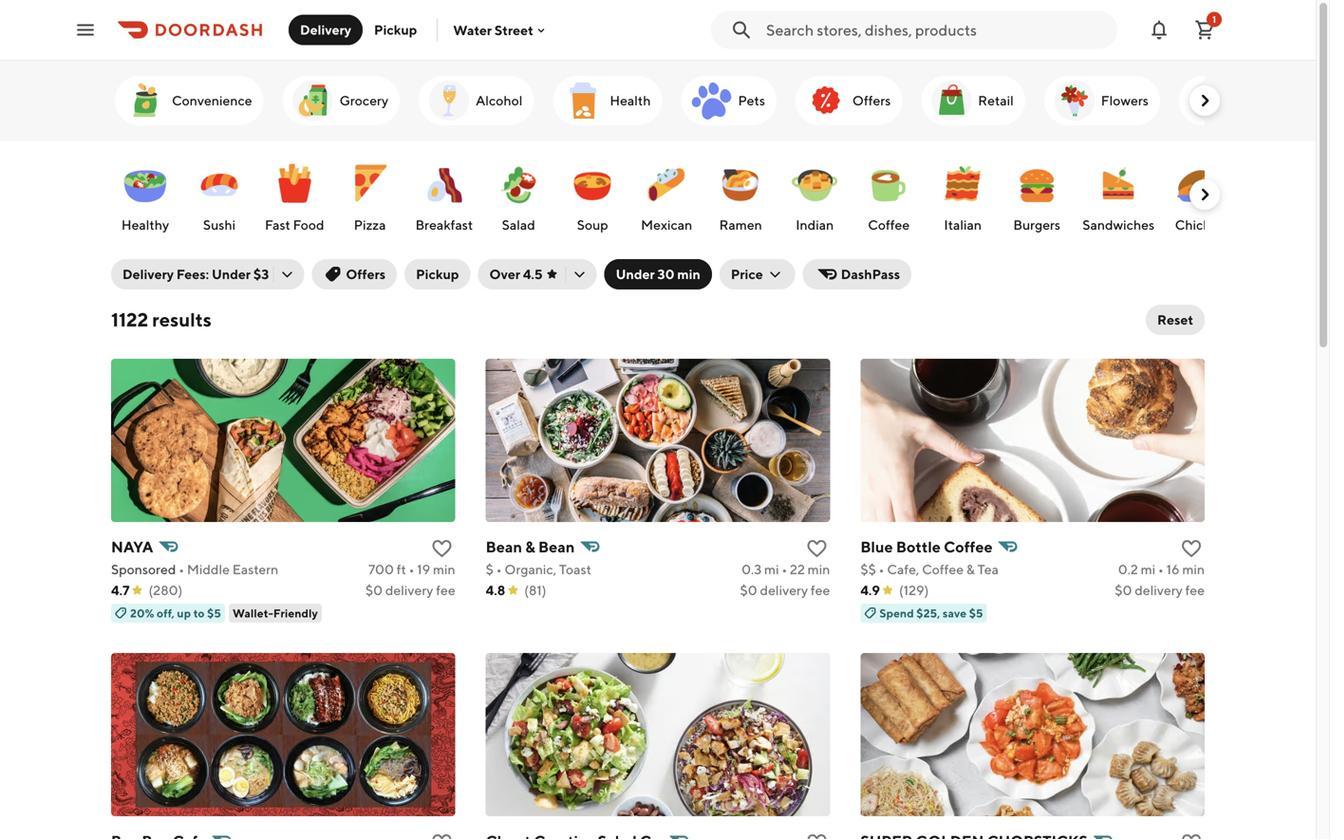 Task type: locate. For each thing, give the bounding box(es) containing it.
1 horizontal spatial $​0
[[740, 583, 758, 598]]

0 horizontal spatial bean
[[486, 538, 522, 556]]

open menu image
[[74, 19, 97, 41]]

3 $​0 delivery fee from the left
[[1115, 583, 1205, 598]]

click to add this store to your saved list image
[[806, 538, 829, 560], [1181, 538, 1203, 560], [431, 832, 454, 840], [806, 832, 829, 840], [1181, 832, 1203, 840]]

2 horizontal spatial $​0
[[1115, 583, 1133, 598]]

pickup button down "breakfast" at the left top of page
[[405, 259, 471, 290]]

next button of carousel image down 4 items, open order cart icon
[[1196, 91, 1215, 110]]

delivery down '0.3 mi • 22 min'
[[760, 583, 808, 598]]

offers link
[[796, 76, 903, 125]]

pickup
[[374, 22, 417, 38], [416, 266, 459, 282]]

delivery
[[386, 583, 434, 598], [760, 583, 808, 598], [1135, 583, 1183, 598]]

alcohol image
[[427, 78, 472, 123]]

next button of carousel image
[[1196, 91, 1215, 110], [1196, 185, 1215, 204]]

delivery left fees: on the top left of the page
[[123, 266, 174, 282]]

0 vertical spatial coffee
[[868, 217, 910, 233]]

to
[[194, 607, 205, 620]]

delivery down 700 ft • 19 min
[[386, 583, 434, 598]]

1 vertical spatial offers
[[346, 266, 386, 282]]

2 fee from the left
[[811, 583, 830, 598]]

0.2
[[1119, 562, 1139, 578]]

2 • from the left
[[409, 562, 415, 578]]

0 horizontal spatial $​0 delivery fee
[[366, 583, 456, 598]]

bean up $ • organic, toast
[[539, 538, 575, 556]]

mi right 0.3 on the right bottom of page
[[765, 562, 779, 578]]

0 vertical spatial pickup
[[374, 22, 417, 38]]

1 horizontal spatial bean
[[539, 538, 575, 556]]

1 horizontal spatial offers
[[853, 93, 891, 108]]

• left 16
[[1159, 562, 1164, 578]]

1 vertical spatial coffee
[[944, 538, 993, 556]]

min right 22
[[808, 562, 830, 578]]

fee down 0.2 mi • 16 min
[[1186, 583, 1205, 598]]

$​0 delivery fee down 0.2 mi • 16 min
[[1115, 583, 1205, 598]]

$​0 for bean
[[740, 583, 758, 598]]

4.7
[[111, 583, 130, 598]]

2 horizontal spatial delivery
[[1135, 583, 1183, 598]]

3 fee from the left
[[1186, 583, 1205, 598]]

$​0 down 0.2
[[1115, 583, 1133, 598]]

under inside button
[[616, 266, 655, 282]]

healthy
[[121, 217, 169, 233]]

• right $$
[[879, 562, 885, 578]]

click to add this store to your saved list image
[[431, 538, 454, 560]]

1 horizontal spatial $5
[[970, 607, 984, 620]]

0 horizontal spatial $​0
[[366, 583, 383, 598]]

$5 right the to
[[207, 607, 221, 620]]

offers image
[[803, 78, 849, 123]]

2 delivery from the left
[[760, 583, 808, 598]]

3 delivery from the left
[[1135, 583, 1183, 598]]

cafe,
[[887, 562, 920, 578]]

4.9
[[861, 583, 880, 598]]

$​0 delivery fee down '0.3 mi • 22 min'
[[740, 583, 830, 598]]

fees:
[[177, 266, 209, 282]]

min right 30
[[678, 266, 701, 282]]

pets
[[739, 93, 765, 108]]

under left $3 on the left of the page
[[212, 266, 251, 282]]

up
[[177, 607, 191, 620]]

$5 right "save"
[[970, 607, 984, 620]]

pickup button left water
[[363, 15, 429, 45]]

$​0 delivery fee for blue
[[1115, 583, 1205, 598]]

min for bean & bean
[[808, 562, 830, 578]]

700 ft • 19 min
[[369, 562, 456, 578]]

delivery for delivery
[[300, 22, 351, 38]]

coffee up tea
[[944, 538, 993, 556]]

under
[[212, 266, 251, 282], [616, 266, 655, 282]]

over 4.5 button
[[478, 259, 597, 290]]

0 horizontal spatial $5
[[207, 607, 221, 620]]

1 horizontal spatial delivery
[[760, 583, 808, 598]]

save
[[943, 607, 967, 620]]

convenience link
[[115, 76, 264, 125]]

1 delivery from the left
[[386, 583, 434, 598]]

organic,
[[505, 562, 557, 578]]

2 horizontal spatial fee
[[1186, 583, 1205, 598]]

0 vertical spatial delivery
[[300, 22, 351, 38]]

700
[[369, 562, 394, 578]]

1 mi from the left
[[765, 562, 779, 578]]

fee for blue
[[1186, 583, 1205, 598]]

1 horizontal spatial fee
[[811, 583, 830, 598]]

0 horizontal spatial offers
[[346, 266, 386, 282]]

1 horizontal spatial delivery
[[300, 22, 351, 38]]

results
[[152, 309, 212, 331]]

20% off, up to $5
[[130, 607, 221, 620]]

$​0
[[366, 583, 383, 598], [740, 583, 758, 598], [1115, 583, 1133, 598]]

0 vertical spatial next button of carousel image
[[1196, 91, 1215, 110]]

20%
[[130, 607, 154, 620]]

convenience
[[172, 93, 252, 108]]

1 $5 from the left
[[207, 607, 221, 620]]

$​0 delivery fee
[[366, 583, 456, 598], [740, 583, 830, 598], [1115, 583, 1205, 598]]

pickup button
[[363, 15, 429, 45], [405, 259, 471, 290]]

retail image
[[929, 78, 975, 123]]

• left 22
[[782, 562, 788, 578]]

middle
[[187, 562, 230, 578]]

1 next button of carousel image from the top
[[1196, 91, 1215, 110]]

sponsored • middle eastern
[[111, 562, 279, 578]]

fee
[[436, 583, 456, 598], [811, 583, 830, 598], [1186, 583, 1205, 598]]

offers down 'pizza'
[[346, 266, 386, 282]]

coffee
[[868, 217, 910, 233], [944, 538, 993, 556], [922, 562, 964, 578]]

1 vertical spatial delivery
[[123, 266, 174, 282]]

•
[[179, 562, 184, 578], [409, 562, 415, 578], [497, 562, 502, 578], [782, 562, 788, 578], [879, 562, 885, 578], [1159, 562, 1164, 578]]

pets image
[[689, 78, 735, 123]]

2 under from the left
[[616, 266, 655, 282]]

over 4.5
[[490, 266, 543, 282]]

ramen
[[720, 217, 763, 233]]

3 $​0 from the left
[[1115, 583, 1133, 598]]

flowers link
[[1045, 76, 1161, 125]]

1 vertical spatial &
[[967, 562, 975, 578]]

delivery for bean
[[760, 583, 808, 598]]

$25,
[[917, 607, 941, 620]]

tea
[[978, 562, 999, 578]]

health image
[[561, 78, 606, 123]]

fast food
[[265, 217, 324, 233]]

bean up $
[[486, 538, 522, 556]]

offers right offers image
[[853, 93, 891, 108]]

catering image
[[1187, 78, 1233, 123]]

1 $​0 from the left
[[366, 583, 383, 598]]

$​0 down 700
[[366, 583, 383, 598]]

blue bottle coffee
[[861, 538, 993, 556]]

bean
[[486, 538, 522, 556], [539, 538, 575, 556]]

Store search: begin typing to search for stores available on DoorDash text field
[[767, 19, 1107, 40]]

1 horizontal spatial mi
[[1141, 562, 1156, 578]]

2 horizontal spatial $​0 delivery fee
[[1115, 583, 1205, 598]]

& up organic, at the left bottom of the page
[[526, 538, 535, 556]]

min right 19
[[433, 562, 456, 578]]

eastern
[[232, 562, 279, 578]]

reset button
[[1147, 305, 1205, 335]]

retail
[[979, 93, 1014, 108]]

ft
[[397, 562, 406, 578]]

pickup down "breakfast" at the left top of page
[[416, 266, 459, 282]]

mi for bean & bean
[[765, 562, 779, 578]]

next button of carousel image up chicken
[[1196, 185, 1215, 204]]

0 horizontal spatial mi
[[765, 562, 779, 578]]

mi
[[765, 562, 779, 578], [1141, 562, 1156, 578]]

0 horizontal spatial delivery
[[123, 266, 174, 282]]

breakfast
[[416, 217, 473, 233]]

fee for bean
[[811, 583, 830, 598]]

coffee up dashpass
[[868, 217, 910, 233]]

1 vertical spatial pickup button
[[405, 259, 471, 290]]

delivery button
[[289, 15, 363, 45]]

min right 16
[[1183, 562, 1205, 578]]

0 horizontal spatial under
[[212, 266, 251, 282]]

4 items, open order cart image
[[1194, 19, 1217, 41]]

0.3
[[742, 562, 762, 578]]

min for blue bottle coffee
[[1183, 562, 1205, 578]]

1 fee from the left
[[436, 583, 456, 598]]

fee down 700 ft • 19 min
[[436, 583, 456, 598]]

1 horizontal spatial $​0 delivery fee
[[740, 583, 830, 598]]

• right 'ft'
[[409, 562, 415, 578]]

• right $
[[497, 562, 502, 578]]

flowers image
[[1052, 78, 1098, 123]]

30
[[658, 266, 675, 282]]

$3
[[254, 266, 269, 282]]

0 horizontal spatial fee
[[436, 583, 456, 598]]

toast
[[559, 562, 592, 578]]

4.5
[[523, 266, 543, 282]]

2 mi from the left
[[1141, 562, 1156, 578]]

coffee down blue bottle coffee
[[922, 562, 964, 578]]

&
[[526, 538, 535, 556], [967, 562, 975, 578]]

1 horizontal spatial under
[[616, 266, 655, 282]]

delivery up grocery image
[[300, 22, 351, 38]]

2 $​0 from the left
[[740, 583, 758, 598]]

wallet-
[[233, 607, 273, 620]]

delivery inside button
[[300, 22, 351, 38]]

delivery down 0.2 mi • 16 min
[[1135, 583, 1183, 598]]

flowers
[[1102, 93, 1149, 108]]

0 horizontal spatial &
[[526, 538, 535, 556]]

2 bean from the left
[[539, 538, 575, 556]]

fee down '0.3 mi • 22 min'
[[811, 583, 830, 598]]

• up (280)
[[179, 562, 184, 578]]

bean & bean
[[486, 538, 575, 556]]

min
[[678, 266, 701, 282], [433, 562, 456, 578], [808, 562, 830, 578], [1183, 562, 1205, 578]]

$​0 delivery fee down 700 ft • 19 min
[[366, 583, 456, 598]]

(81)
[[525, 583, 547, 598]]

italian
[[945, 217, 982, 233]]

pickup right delivery button at left
[[374, 22, 417, 38]]

2 $​0 delivery fee from the left
[[740, 583, 830, 598]]

& left tea
[[967, 562, 975, 578]]

under left 30
[[616, 266, 655, 282]]

mi right 0.2
[[1141, 562, 1156, 578]]

1 vertical spatial next button of carousel image
[[1196, 185, 1215, 204]]

chicken
[[1175, 217, 1226, 233]]

0 horizontal spatial delivery
[[386, 583, 434, 598]]

delivery for blue
[[1135, 583, 1183, 598]]

(129)
[[899, 583, 929, 598]]

$​0 down 0.3 on the right bottom of page
[[740, 583, 758, 598]]

$5
[[207, 607, 221, 620], [970, 607, 984, 620]]

offers button
[[312, 259, 397, 290]]



Task type: vqa. For each thing, say whether or not it's contained in the screenshot.
1
yes



Task type: describe. For each thing, give the bounding box(es) containing it.
19
[[417, 562, 430, 578]]

grocery
[[340, 93, 389, 108]]

indian
[[796, 217, 834, 233]]

friendly
[[273, 607, 318, 620]]

sandwiches
[[1083, 217, 1155, 233]]

off,
[[157, 607, 175, 620]]

notification bell image
[[1148, 19, 1171, 41]]

delivery fees: under $3
[[123, 266, 269, 282]]

min inside button
[[678, 266, 701, 282]]

blue
[[861, 538, 893, 556]]

1 $​0 delivery fee from the left
[[366, 583, 456, 598]]

1 horizontal spatial &
[[967, 562, 975, 578]]

2 $5 from the left
[[970, 607, 984, 620]]

under 30 min
[[616, 266, 701, 282]]

pizza
[[354, 217, 386, 233]]

4 • from the left
[[782, 562, 788, 578]]

2 next button of carousel image from the top
[[1196, 185, 1215, 204]]

reset
[[1158, 312, 1194, 328]]

price button
[[720, 259, 796, 290]]

burgers
[[1014, 217, 1061, 233]]

water
[[453, 22, 492, 38]]

$
[[486, 562, 494, 578]]

1122 results
[[111, 309, 212, 331]]

6 • from the left
[[1159, 562, 1164, 578]]

water street
[[453, 22, 534, 38]]

alcohol link
[[419, 76, 534, 125]]

dashpass
[[841, 266, 901, 282]]

sponsored
[[111, 562, 176, 578]]

1
[[1213, 14, 1217, 25]]

street
[[495, 22, 534, 38]]

1122
[[111, 309, 148, 331]]

1 button
[[1186, 11, 1224, 49]]

1 bean from the left
[[486, 538, 522, 556]]

fast
[[265, 217, 291, 233]]

1 under from the left
[[212, 266, 251, 282]]

3 • from the left
[[497, 562, 502, 578]]

$​0 for blue
[[1115, 583, 1133, 598]]

(280)
[[149, 583, 183, 598]]

alcohol
[[476, 93, 523, 108]]

0 vertical spatial &
[[526, 538, 535, 556]]

2 vertical spatial coffee
[[922, 562, 964, 578]]

0.3 mi • 22 min
[[742, 562, 830, 578]]

5 • from the left
[[879, 562, 885, 578]]

over
[[490, 266, 521, 282]]

health link
[[553, 76, 663, 125]]

pets link
[[682, 76, 777, 125]]

1 vertical spatial pickup
[[416, 266, 459, 282]]

naya
[[111, 538, 153, 556]]

price
[[731, 266, 763, 282]]

22
[[790, 562, 805, 578]]

salad
[[502, 217, 536, 233]]

convenience image
[[123, 78, 168, 123]]

offers inside button
[[346, 266, 386, 282]]

16
[[1167, 562, 1180, 578]]

wallet-friendly
[[233, 607, 318, 620]]

$ • organic, toast
[[486, 562, 592, 578]]

0.2 mi • 16 min
[[1119, 562, 1205, 578]]

food
[[293, 217, 324, 233]]

retail link
[[922, 76, 1026, 125]]

mi for blue bottle coffee
[[1141, 562, 1156, 578]]

spend $25, save $5
[[880, 607, 984, 620]]

$$
[[861, 562, 877, 578]]

min for naya
[[433, 562, 456, 578]]

water street button
[[453, 22, 549, 38]]

sushi
[[203, 217, 236, 233]]

grocery link
[[283, 76, 400, 125]]

soup
[[577, 217, 609, 233]]

0 vertical spatial offers
[[853, 93, 891, 108]]

under 30 min button
[[605, 259, 712, 290]]

mexican
[[641, 217, 693, 233]]

grocery image
[[290, 78, 336, 123]]

spend
[[880, 607, 914, 620]]

bottle
[[897, 538, 941, 556]]

$​0 delivery fee for bean
[[740, 583, 830, 598]]

delivery for delivery fees: under $3
[[123, 266, 174, 282]]

4.8
[[486, 583, 506, 598]]

dashpass button
[[803, 259, 912, 290]]

health
[[610, 93, 651, 108]]

$$ • cafe, coffee & tea
[[861, 562, 999, 578]]

1 • from the left
[[179, 562, 184, 578]]

0 vertical spatial pickup button
[[363, 15, 429, 45]]



